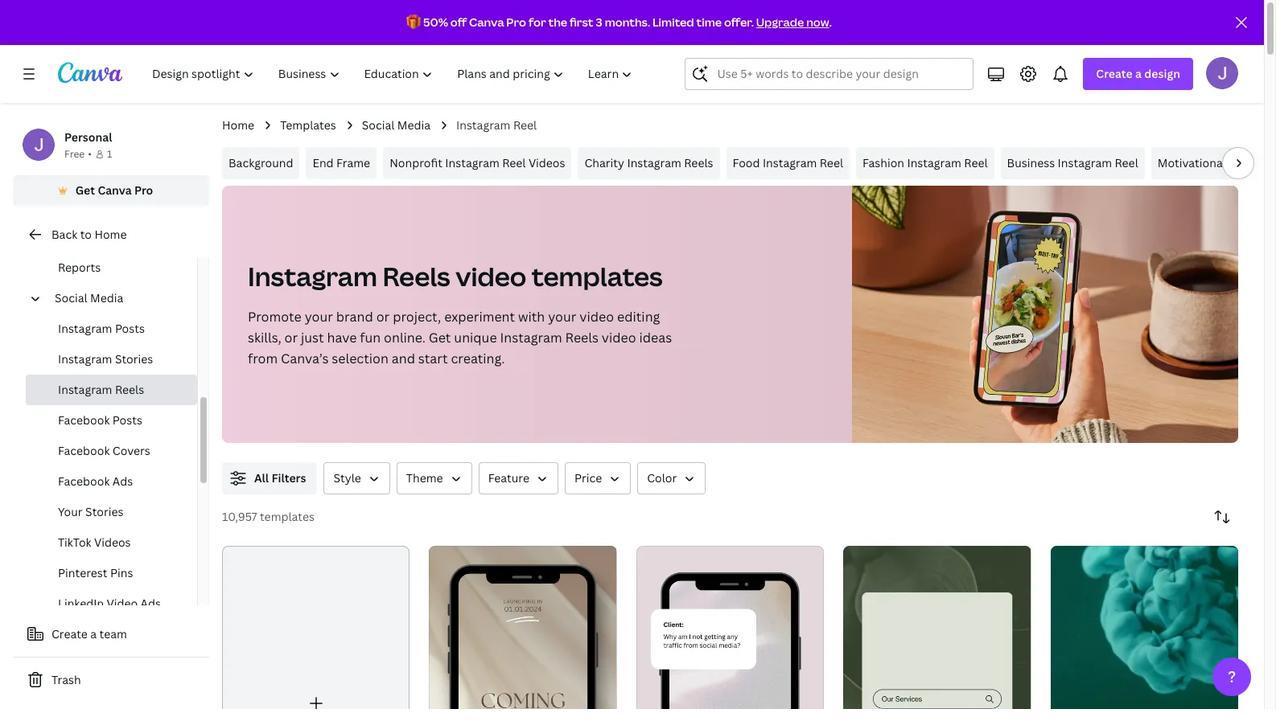Task type: locate. For each thing, give the bounding box(es) containing it.
your up just
[[305, 308, 333, 326]]

0 horizontal spatial videos
[[94, 535, 131, 550]]

stories for instagram stories
[[115, 352, 153, 367]]

create inside create a design "dropdown button"
[[1096, 66, 1133, 81]]

facebook for facebook covers
[[58, 443, 110, 459]]

create left design
[[1096, 66, 1133, 81]]

fashion instagram reel
[[863, 155, 988, 171]]

0 vertical spatial stories
[[115, 352, 153, 367]]

10,957
[[222, 509, 257, 525]]

0 vertical spatial social media
[[362, 117, 430, 133]]

1 vertical spatial facebook
[[58, 443, 110, 459]]

1 horizontal spatial a
[[1135, 66, 1142, 81]]

1 horizontal spatial canva
[[469, 14, 504, 30]]

nonprofit
[[390, 155, 442, 171]]

video
[[107, 596, 138, 611]]

instagram
[[456, 117, 510, 133], [445, 155, 499, 171], [627, 155, 681, 171], [763, 155, 817, 171], [907, 155, 961, 171], [1058, 155, 1112, 171], [1229, 155, 1276, 171], [248, 259, 377, 294], [58, 321, 112, 336], [500, 329, 562, 347], [58, 352, 112, 367], [58, 382, 112, 397]]

media
[[397, 117, 430, 133], [90, 290, 123, 306]]

price button
[[565, 463, 631, 495]]

video
[[456, 259, 526, 294], [580, 308, 614, 326], [602, 329, 636, 347]]

1 vertical spatial a
[[90, 627, 97, 642]]

0 horizontal spatial your
[[305, 308, 333, 326]]

0 horizontal spatial home
[[94, 227, 127, 242]]

instagram right the business
[[1058, 155, 1112, 171]]

1 vertical spatial ads
[[140, 596, 161, 611]]

social media for the top social media link
[[362, 117, 430, 133]]

experiment
[[444, 308, 515, 326]]

1 vertical spatial pro
[[134, 183, 153, 198]]

0 vertical spatial social media link
[[362, 117, 430, 134]]

templates down filters at bottom
[[260, 509, 315, 525]]

limited
[[652, 14, 694, 30]]

video up 'experiment'
[[456, 259, 526, 294]]

your stories
[[58, 504, 124, 520]]

pro inside get canva pro button
[[134, 183, 153, 198]]

facebook covers link
[[26, 436, 197, 467]]

1 vertical spatial social media
[[55, 290, 123, 306]]

0 vertical spatial pro
[[506, 14, 526, 30]]

video left editing
[[580, 308, 614, 326]]

reel for food instagram reel
[[820, 155, 843, 171]]

media down "reports" link
[[90, 290, 123, 306]]

0 horizontal spatial social media
[[55, 290, 123, 306]]

0 vertical spatial a
[[1135, 66, 1142, 81]]

1 vertical spatial templates
[[260, 509, 315, 525]]

0 horizontal spatial pro
[[134, 183, 153, 198]]

1 vertical spatial stories
[[85, 504, 124, 520]]

posts up instagram stories link
[[115, 321, 145, 336]]

1 horizontal spatial pro
[[506, 14, 526, 30]]

months.
[[605, 14, 650, 30]]

facebook posts link
[[26, 405, 197, 436]]

pro left for
[[506, 14, 526, 30]]

social media link
[[362, 117, 430, 134], [48, 283, 187, 314]]

1 vertical spatial get
[[429, 329, 451, 347]]

back
[[51, 227, 77, 242]]

social media down the reports
[[55, 290, 123, 306]]

stories
[[115, 352, 153, 367], [85, 504, 124, 520]]

videos
[[529, 155, 565, 171], [94, 535, 131, 550]]

trash
[[51, 673, 81, 688]]

home link
[[222, 117, 254, 134]]

for
[[529, 14, 546, 30]]

facebook up your stories
[[58, 474, 110, 489]]

feature
[[488, 471, 529, 486]]

a left design
[[1135, 66, 1142, 81]]

1
[[107, 147, 112, 161]]

1 vertical spatial posts
[[112, 413, 142, 428]]

ads right video
[[140, 596, 161, 611]]

upgrade now button
[[756, 14, 829, 30]]

0 vertical spatial create
[[1096, 66, 1133, 81]]

instagram reel
[[456, 117, 537, 133]]

or
[[376, 308, 390, 326], [284, 329, 298, 347]]

home right to
[[94, 227, 127, 242]]

social down the reports
[[55, 290, 87, 306]]

templates
[[280, 117, 336, 133]]

canva down 1
[[98, 183, 132, 198]]

reel down "instagram reel"
[[502, 155, 526, 171]]

1 vertical spatial home
[[94, 227, 127, 242]]

1 vertical spatial or
[[284, 329, 298, 347]]

editing
[[617, 308, 660, 326]]

facebook for facebook posts
[[58, 413, 110, 428]]

stories for your stories
[[85, 504, 124, 520]]

style button
[[324, 463, 390, 495]]

creating.
[[451, 350, 505, 368]]

reel left fashion
[[820, 155, 843, 171]]

ads
[[112, 474, 133, 489], [140, 596, 161, 611]]

instagram down "instagram reel"
[[445, 155, 499, 171]]

2 vertical spatial facebook
[[58, 474, 110, 489]]

instagram up promote
[[248, 259, 377, 294]]

templates link
[[280, 117, 336, 134]]

1 vertical spatial create
[[51, 627, 88, 642]]

0 horizontal spatial get
[[75, 183, 95, 198]]

personal
[[64, 130, 112, 145]]

social media link up instagram posts
[[48, 283, 187, 314]]

create a team
[[51, 627, 127, 642]]

create inside create a team button
[[51, 627, 88, 642]]

pro up "back to home" link
[[134, 183, 153, 198]]

a inside button
[[90, 627, 97, 642]]

covers
[[112, 443, 150, 459]]

facebook for facebook ads
[[58, 474, 110, 489]]

templates up editing
[[532, 259, 663, 294]]

promote
[[248, 308, 301, 326]]

1 horizontal spatial get
[[429, 329, 451, 347]]

posts up covers at bottom left
[[112, 413, 142, 428]]

media up nonprofit
[[397, 117, 430, 133]]

or up fun
[[376, 308, 390, 326]]

1 horizontal spatial social media link
[[362, 117, 430, 134]]

1 your from the left
[[305, 308, 333, 326]]

social up frame
[[362, 117, 394, 133]]

create
[[1096, 66, 1133, 81], [51, 627, 88, 642]]

0 vertical spatial get
[[75, 183, 95, 198]]

1 horizontal spatial ads
[[140, 596, 161, 611]]

a inside "dropdown button"
[[1135, 66, 1142, 81]]

1 horizontal spatial create
[[1096, 66, 1133, 81]]

1 horizontal spatial videos
[[529, 155, 565, 171]]

create down linkedin
[[51, 627, 88, 642]]

theme button
[[397, 463, 472, 495]]

and
[[392, 350, 415, 368]]

fashion
[[863, 155, 904, 171]]

instagram up instagram stories
[[58, 321, 112, 336]]

linkedin video ads link
[[26, 589, 197, 620]]

reels left ideas
[[565, 329, 599, 347]]

ads inside 'link'
[[112, 474, 133, 489]]

0 vertical spatial video
[[456, 259, 526, 294]]

3 facebook from the top
[[58, 474, 110, 489]]

1 horizontal spatial your
[[548, 308, 576, 326]]

social media up nonprofit
[[362, 117, 430, 133]]

reel left motivational in the top of the page
[[1115, 155, 1138, 171]]

.
[[829, 14, 832, 30]]

videos left charity in the top of the page
[[529, 155, 565, 171]]

get up start
[[429, 329, 451, 347]]

get down •
[[75, 183, 95, 198]]

0 vertical spatial facebook
[[58, 413, 110, 428]]

reels
[[684, 155, 713, 171], [382, 259, 450, 294], [565, 329, 599, 347], [115, 382, 144, 397]]

1 facebook from the top
[[58, 413, 110, 428]]

stories down instagram posts link
[[115, 352, 153, 367]]

50%
[[423, 14, 448, 30]]

or left just
[[284, 329, 298, 347]]

1 vertical spatial social
[[55, 290, 87, 306]]

1 vertical spatial canva
[[98, 183, 132, 198]]

0 horizontal spatial create
[[51, 627, 88, 642]]

just
[[301, 329, 324, 347]]

0 vertical spatial canva
[[469, 14, 504, 30]]

1 vertical spatial media
[[90, 290, 123, 306]]

social media link up nonprofit
[[362, 117, 430, 134]]

reel left the business
[[964, 155, 988, 171]]

2 your from the left
[[548, 308, 576, 326]]

reel
[[513, 117, 537, 133], [502, 155, 526, 171], [820, 155, 843, 171], [964, 155, 988, 171], [1115, 155, 1138, 171]]

home
[[222, 117, 254, 133], [94, 227, 127, 242]]

0 horizontal spatial social media link
[[48, 283, 187, 314]]

0 vertical spatial ads
[[112, 474, 133, 489]]

instagram stories link
[[26, 344, 197, 375]]

0 vertical spatial media
[[397, 117, 430, 133]]

0 vertical spatial home
[[222, 117, 254, 133]]

your right with
[[548, 308, 576, 326]]

video down editing
[[602, 329, 636, 347]]

0 horizontal spatial ads
[[112, 474, 133, 489]]

1 horizontal spatial social
[[362, 117, 394, 133]]

off
[[450, 14, 467, 30]]

facebook inside 'link'
[[58, 474, 110, 489]]

stories down the facebook ads 'link'
[[85, 504, 124, 520]]

facebook up facebook ads at left bottom
[[58, 443, 110, 459]]

first
[[570, 14, 593, 30]]

instagram down with
[[500, 329, 562, 347]]

a left team
[[90, 627, 97, 642]]

free
[[64, 147, 85, 161]]

1 horizontal spatial media
[[397, 117, 430, 133]]

charity instagram reels
[[584, 155, 713, 171]]

facebook
[[58, 413, 110, 428], [58, 443, 110, 459], [58, 474, 110, 489]]

None search field
[[685, 58, 974, 90]]

ads down covers at bottom left
[[112, 474, 133, 489]]

0 horizontal spatial canva
[[98, 183, 132, 198]]

reel for business instagram reel
[[1115, 155, 1138, 171]]

canva right off
[[469, 14, 504, 30]]

your
[[305, 308, 333, 326], [548, 308, 576, 326]]

all filters button
[[222, 463, 317, 495]]

0 vertical spatial or
[[376, 308, 390, 326]]

back to home link
[[13, 219, 209, 251]]

0 horizontal spatial a
[[90, 627, 97, 642]]

home up background
[[222, 117, 254, 133]]

instagram up instagram reels
[[58, 352, 112, 367]]

1 horizontal spatial social media
[[362, 117, 430, 133]]

0 vertical spatial posts
[[115, 321, 145, 336]]

color button
[[637, 463, 706, 495]]

upgrade
[[756, 14, 804, 30]]

facebook down instagram reels
[[58, 413, 110, 428]]

style
[[333, 471, 361, 486]]

pinterest pins
[[58, 566, 133, 581]]

0 vertical spatial videos
[[529, 155, 565, 171]]

videos down 'your stories' link
[[94, 535, 131, 550]]

0 vertical spatial templates
[[532, 259, 663, 294]]

2 facebook from the top
[[58, 443, 110, 459]]



Task type: describe. For each thing, give the bounding box(es) containing it.
reports
[[58, 260, 101, 275]]

jacob simon image
[[1206, 57, 1238, 89]]

1 vertical spatial videos
[[94, 535, 131, 550]]

1 horizontal spatial templates
[[532, 259, 663, 294]]

business instagram reel link
[[1001, 147, 1145, 179]]

1 vertical spatial social media link
[[48, 283, 187, 314]]

trash link
[[13, 665, 209, 697]]

0 horizontal spatial social
[[55, 290, 87, 306]]

business
[[1007, 155, 1055, 171]]

theme
[[406, 471, 443, 486]]

create a team button
[[13, 619, 209, 651]]

instagram up nonprofit instagram reel videos
[[456, 117, 510, 133]]

a for team
[[90, 627, 97, 642]]

0 horizontal spatial media
[[90, 290, 123, 306]]

background link
[[222, 147, 300, 179]]

end
[[313, 155, 334, 171]]

motivational instagram link
[[1151, 147, 1276, 179]]

end frame link
[[306, 147, 377, 179]]

project,
[[393, 308, 441, 326]]

home inside "back to home" link
[[94, 227, 127, 242]]

facebook covers
[[58, 443, 150, 459]]

0 horizontal spatial templates
[[260, 509, 315, 525]]

get canva pro button
[[13, 175, 209, 206]]

filters
[[271, 471, 306, 486]]

to
[[80, 227, 92, 242]]

facebook ads link
[[26, 467, 197, 497]]

Search search field
[[717, 59, 963, 89]]

facebook posts
[[58, 413, 142, 428]]

social media for the bottom social media link
[[55, 290, 123, 306]]

brand
[[336, 308, 373, 326]]

get inside button
[[75, 183, 95, 198]]

team
[[99, 627, 127, 642]]

ideas
[[639, 329, 672, 347]]

business instagram reel
[[1007, 155, 1138, 171]]

food instagram reel
[[733, 155, 843, 171]]

unique
[[454, 329, 497, 347]]

instagram right food
[[763, 155, 817, 171]]

food
[[733, 155, 760, 171]]

from
[[248, 350, 278, 368]]

with
[[518, 308, 545, 326]]

posts for instagram posts
[[115, 321, 145, 336]]

tiktok
[[58, 535, 91, 550]]

instagram stories
[[58, 352, 153, 367]]

instagram inside "promote your brand or project, experiment with your video editing skills, or just have fun online. get unique instagram reels video ideas from canva's selection and start creating."
[[500, 329, 562, 347]]

charity
[[584, 155, 624, 171]]

instagram right motivational in the top of the page
[[1229, 155, 1276, 171]]

instagram right charity in the top of the page
[[627, 155, 681, 171]]

tiktok videos
[[58, 535, 131, 550]]

tiktok videos link
[[26, 528, 197, 558]]

instagram right fashion
[[907, 155, 961, 171]]

background
[[228, 155, 293, 171]]

top level navigation element
[[142, 58, 646, 90]]

charity instagram reels link
[[578, 147, 720, 179]]

instagram posts link
[[26, 314, 197, 344]]

feature button
[[478, 463, 558, 495]]

reel up nonprofit instagram reel videos
[[513, 117, 537, 133]]

canva's
[[281, 350, 329, 368]]

nonprofit instagram reel videos
[[390, 155, 565, 171]]

create a design button
[[1083, 58, 1193, 90]]

pinterest pins link
[[26, 558, 197, 589]]

instagram reels
[[58, 382, 144, 397]]

design
[[1144, 66, 1180, 81]]

promote your brand or project, experiment with your video editing skills, or just have fun online. get unique instagram reels video ideas from canva's selection and start creating.
[[248, 308, 672, 368]]

end frame
[[313, 155, 370, 171]]

have
[[327, 329, 357, 347]]

offer.
[[724, 14, 754, 30]]

Sort by button
[[1206, 501, 1238, 533]]

reels up project,
[[382, 259, 450, 294]]

reports link
[[26, 253, 197, 283]]

your
[[58, 504, 83, 520]]

reels inside "promote your brand or project, experiment with your video editing skills, or just have fun online. get unique instagram reels video ideas from canva's selection and start creating."
[[565, 329, 599, 347]]

10,957 templates
[[222, 509, 315, 525]]

•
[[88, 147, 92, 161]]

the
[[548, 14, 567, 30]]

online.
[[384, 329, 426, 347]]

0 horizontal spatial or
[[284, 329, 298, 347]]

reel for fashion instagram reel
[[964, 155, 988, 171]]

a for design
[[1135, 66, 1142, 81]]

🎁 50% off canva pro for the first 3 months. limited time offer. upgrade now .
[[406, 14, 832, 30]]

start
[[418, 350, 448, 368]]

reels down instagram stories link
[[115, 382, 144, 397]]

1 horizontal spatial home
[[222, 117, 254, 133]]

posts for facebook posts
[[112, 413, 142, 428]]

canva inside get canva pro button
[[98, 183, 132, 198]]

nonprofit instagram reel videos link
[[383, 147, 572, 179]]

create for create a design
[[1096, 66, 1133, 81]]

now
[[806, 14, 829, 30]]

back to home
[[51, 227, 127, 242]]

instagram up facebook posts
[[58, 382, 112, 397]]

reels left food
[[684, 155, 713, 171]]

free •
[[64, 147, 92, 161]]

0 vertical spatial social
[[362, 117, 394, 133]]

🎁
[[406, 14, 421, 30]]

reel for nonprofit instagram reel videos
[[502, 155, 526, 171]]

get canva pro
[[75, 183, 153, 198]]

1 vertical spatial video
[[580, 308, 614, 326]]

create for create a team
[[51, 627, 88, 642]]

create a design
[[1096, 66, 1180, 81]]

frame
[[336, 155, 370, 171]]

get inside "promote your brand or project, experiment with your video editing skills, or just have fun online. get unique instagram reels video ideas from canva's selection and start creating."
[[429, 329, 451, 347]]

1 horizontal spatial or
[[376, 308, 390, 326]]

facebook ads
[[58, 474, 133, 489]]

2 vertical spatial video
[[602, 329, 636, 347]]

fun
[[360, 329, 381, 347]]

pins
[[110, 566, 133, 581]]

color
[[647, 471, 677, 486]]

your stories link
[[26, 497, 197, 528]]

pinterest
[[58, 566, 107, 581]]

motivational
[[1158, 155, 1226, 171]]

selection
[[332, 350, 389, 368]]

3
[[596, 14, 602, 30]]

all filters
[[254, 471, 306, 486]]



Task type: vqa. For each thing, say whether or not it's contained in the screenshot.
Expand data table
no



